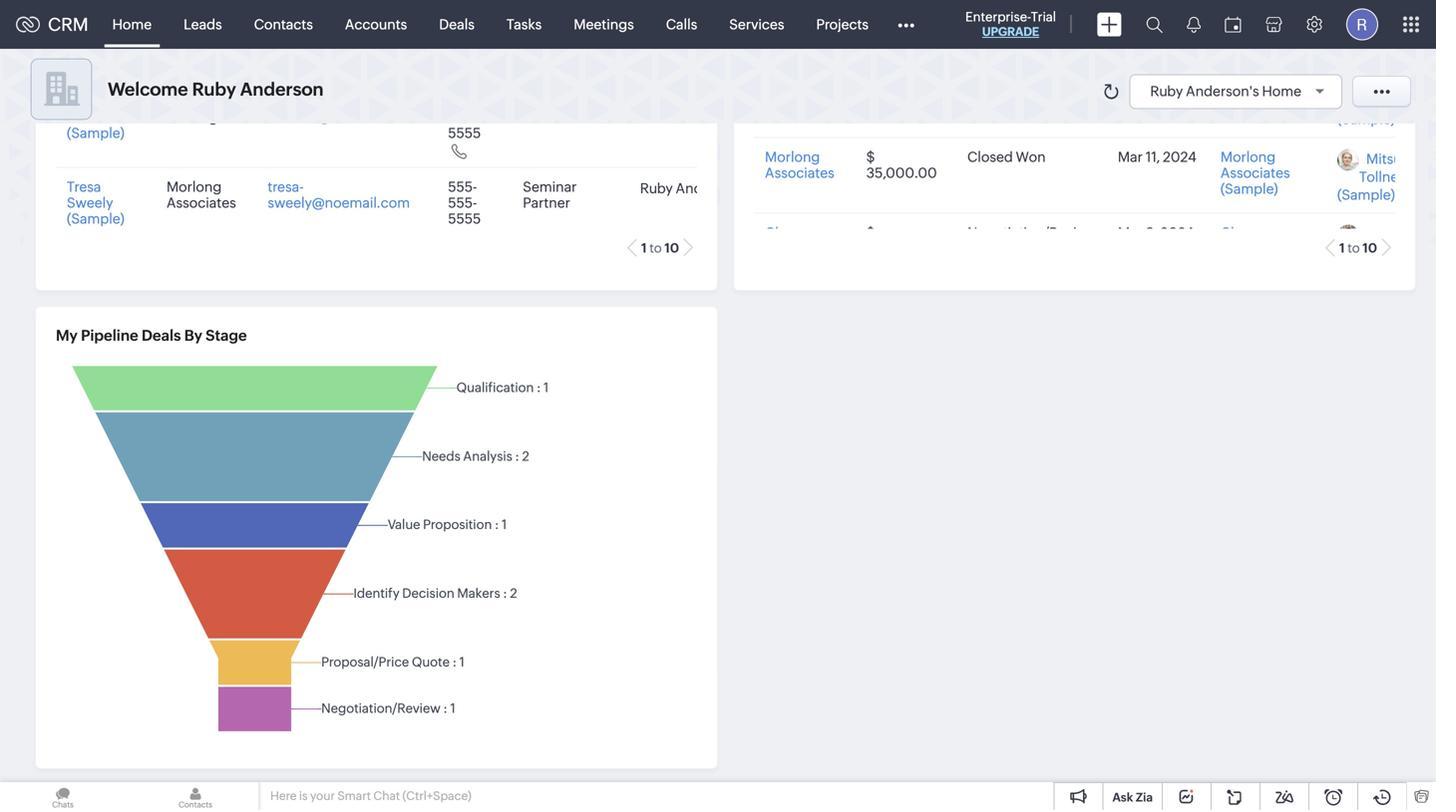 Task type: vqa. For each thing, say whether or not it's contained in the screenshot.
Tags
no



Task type: locate. For each thing, give the bounding box(es) containing it.
services link
[[713, 0, 800, 48]]

(sample) for simon morasca (sample)
[[1337, 263, 1395, 279]]

1 left morasca
[[1339, 241, 1345, 256]]

associates up chapman (sample)
[[1220, 165, 1290, 181]]

tresa- sweely@noemail.com
[[268, 179, 410, 211]]

1 vertical spatial 5555
[[448, 211, 481, 227]]

1 horizontal spatial associates
[[765, 165, 834, 181]]

$ down 35,000.00
[[866, 225, 875, 241]]

signals image
[[1187, 16, 1201, 33]]

by
[[184, 327, 202, 345]]

partner
[[523, 195, 570, 211]]

leads
[[184, 16, 222, 32]]

0 vertical spatial mar
[[1118, 149, 1143, 165]]

morlong inside 'link'
[[765, 149, 820, 165]]

here
[[270, 790, 297, 803]]

2 1 to 10 from the left
[[1339, 241, 1377, 256]]

(sample) inside simon morasca (sample)
[[1337, 263, 1395, 279]]

ruby
[[192, 79, 236, 99], [1150, 83, 1183, 99], [640, 180, 673, 196]]

chapman down morlong associates 'link'
[[765, 225, 829, 241]]

1 vertical spatial 2024
[[1160, 225, 1194, 241]]

(sample) down dilliard
[[1337, 111, 1395, 127]]

$ right morlong associates 'link'
[[866, 149, 875, 165]]

555- 555- 5555
[[448, 93, 481, 141], [448, 179, 481, 227]]

morlong for morlong associates 'link'
[[765, 149, 820, 165]]

2024 right 11,
[[1163, 149, 1197, 165]]

enterprise-trial upgrade
[[965, 9, 1056, 38]]

create menu element
[[1085, 0, 1134, 48]]

mitsue
[[1366, 151, 1410, 167]]

555- 555- 5555 left partner
[[448, 179, 481, 227]]

profile element
[[1334, 0, 1390, 48]]

associates left tresa-
[[166, 195, 236, 211]]

10 down mitsue tollner (sample) link
[[1363, 241, 1377, 256]]

1 to 10 down mitsue tollner (sample) link
[[1339, 241, 1377, 256]]

0 vertical spatial $
[[866, 149, 875, 165]]

mitsue tollner (sample)
[[1337, 151, 1410, 203]]

1 horizontal spatial 10
[[1363, 241, 1377, 256]]

tresa
[[67, 179, 101, 195]]

2 mar from the top
[[1118, 225, 1143, 241]]

2024 for mar 9, 2024
[[1160, 225, 1194, 241]]

0 horizontal spatial associates
[[166, 195, 236, 211]]

1 1 from the left
[[641, 241, 647, 256]]

$ inside $ 35,000.00
[[866, 149, 875, 165]]

meetings
[[574, 16, 634, 32]]

1 chapman from the left
[[765, 225, 829, 241]]

(sample) down morasca
[[1337, 263, 1395, 279]]

0 horizontal spatial 1 to 10
[[641, 241, 679, 256]]

9,
[[1146, 225, 1157, 241]]

0 horizontal spatial 10
[[664, 241, 679, 256]]

morlong inside morlong associates (sample)
[[1220, 149, 1276, 165]]

(sample) up chapman (sample)
[[1220, 181, 1278, 197]]

crm
[[48, 14, 88, 35]]

home
[[112, 16, 152, 32], [1262, 83, 1301, 99]]

ask zia
[[1112, 791, 1153, 805]]

1 horizontal spatial chapman
[[1220, 225, 1284, 241]]

(ctrl+space)
[[402, 790, 471, 803]]

1 horizontal spatial anderson
[[676, 180, 739, 196]]

2 $ from the top
[[866, 225, 875, 241]]

projects link
[[800, 0, 885, 48]]

anderson
[[240, 79, 324, 99], [676, 180, 739, 196]]

morlong associates link
[[765, 149, 834, 181]]

(sample) for leota dilliard (sample)
[[1337, 111, 1395, 127]]

home right anderson's
[[1262, 83, 1301, 99]]

morlong down the printing
[[166, 179, 222, 195]]

chapman for chapman link
[[765, 225, 829, 241]]

is
[[299, 790, 308, 803]]

ruby anderson
[[640, 180, 739, 196]]

james- merced@noemail.com link
[[268, 93, 416, 125]]

1 horizontal spatial morlong
[[765, 149, 820, 165]]

2 horizontal spatial ruby
[[1150, 83, 1183, 99]]

here is your smart chat (ctrl+space)
[[270, 790, 471, 803]]

merced@noemail.com
[[268, 109, 416, 125]]

1 10 from the left
[[664, 241, 679, 256]]

0 horizontal spatial anderson
[[240, 79, 324, 99]]

1 vertical spatial $
[[866, 225, 875, 241]]

2024
[[1163, 149, 1197, 165], [1160, 225, 1194, 241]]

2024 right '9,'
[[1160, 225, 1194, 241]]

1 555- 555- 5555 from the top
[[448, 93, 481, 141]]

tresa sweely (sample) link
[[67, 179, 124, 227]]

upgrade
[[982, 25, 1039, 38]]

0 horizontal spatial 1
[[641, 241, 647, 256]]

deals
[[439, 16, 475, 32], [142, 327, 181, 345]]

1 horizontal spatial deals
[[439, 16, 475, 32]]

contacts image
[[133, 783, 258, 811]]

chapman down morlong associates (sample) link
[[1220, 225, 1284, 241]]

morlong up chapman link
[[765, 149, 820, 165]]

home right "crm"
[[112, 16, 152, 32]]

morlong associates (sample)
[[1220, 149, 1290, 197]]

2 horizontal spatial morlong
[[1220, 149, 1276, 165]]

2024 for mar 11, 2024
[[1163, 149, 1197, 165]]

0 vertical spatial deals
[[439, 16, 475, 32]]

welcome
[[108, 79, 188, 99]]

(sample) down morlong associates (sample) link
[[1220, 241, 1278, 257]]

1 to 10
[[641, 241, 679, 256], [1339, 241, 1377, 256]]

(sample) inside the leota dilliard (sample)
[[1337, 111, 1395, 127]]

anderson left morlong associates 'link'
[[676, 180, 739, 196]]

2 horizontal spatial associates
[[1220, 165, 1290, 181]]

contacts
[[254, 16, 313, 32]]

morlong associates down the printing
[[166, 179, 236, 211]]

mar left 11,
[[1118, 149, 1143, 165]]

1 horizontal spatial 1 to 10
[[1339, 241, 1377, 256]]

associates for morlong associates (sample) link
[[1220, 165, 1290, 181]]

morlong for morlong associates (sample) link
[[1220, 149, 1276, 165]]

555-
[[448, 93, 477, 109], [448, 109, 477, 125], [448, 179, 477, 195], [448, 195, 477, 211]]

mar left '9,'
[[1118, 225, 1143, 241]]

10 for 555- 555- 5555
[[664, 241, 679, 256]]

(sample) for james merced (sample)
[[67, 125, 124, 141]]

ask
[[1112, 791, 1133, 805]]

ruby anderson's home
[[1150, 83, 1301, 99]]

crm link
[[16, 14, 88, 35]]

morlong associates
[[765, 149, 834, 181], [166, 179, 236, 211]]

555- 555- 5555 left web
[[448, 93, 481, 141]]

associates up chapman link
[[765, 165, 834, 181]]

0 horizontal spatial deals
[[142, 327, 181, 345]]

1 horizontal spatial morlong associates
[[765, 149, 834, 181]]

0 vertical spatial 5555
[[448, 125, 481, 141]]

(sample) for mitsue tollner (sample)
[[1337, 187, 1395, 203]]

deals left by
[[142, 327, 181, 345]]

chats image
[[0, 783, 126, 811]]

associates for morlong associates 'link'
[[765, 165, 834, 181]]

(sample) inside mitsue tollner (sample)
[[1337, 187, 1395, 203]]

2 1 from the left
[[1339, 241, 1345, 256]]

$ 70,000.00
[[866, 225, 937, 257]]

1 vertical spatial 555- 555- 5555
[[448, 179, 481, 227]]

morlong down ruby anderson's home link
[[1220, 149, 1276, 165]]

signals element
[[1175, 0, 1213, 49]]

0 vertical spatial 555- 555- 5555
[[448, 93, 481, 141]]

stage
[[206, 327, 247, 345]]

5555 left download
[[448, 125, 481, 141]]

1 down ruby anderson
[[641, 241, 647, 256]]

deals left tasks
[[439, 16, 475, 32]]

1 horizontal spatial home
[[1262, 83, 1301, 99]]

morlong
[[765, 149, 820, 165], [1220, 149, 1276, 165], [166, 179, 222, 195]]

0 vertical spatial 2024
[[1163, 149, 1197, 165]]

tresa sweely (sample)
[[67, 179, 124, 227]]

11,
[[1146, 149, 1160, 165]]

5555 left partner
[[448, 211, 481, 227]]

1 horizontal spatial to
[[1347, 241, 1360, 256]]

1 mar from the top
[[1118, 149, 1143, 165]]

$ 35,000.00
[[866, 149, 937, 181]]

10
[[664, 241, 679, 256], [1363, 241, 1377, 256]]

0 vertical spatial anderson
[[240, 79, 324, 99]]

to left simon
[[1347, 241, 1360, 256]]

1 to 10 down ruby anderson
[[641, 241, 679, 256]]

1 vertical spatial anderson
[[676, 180, 739, 196]]

morlong associates up chapman link
[[765, 149, 834, 181]]

2 10 from the left
[[1363, 241, 1377, 256]]

simon morasca (sample)
[[1337, 227, 1415, 279]]

0 horizontal spatial chapman
[[765, 225, 829, 241]]

tresa- sweely@noemail.com link
[[268, 179, 410, 211]]

1 horizontal spatial 1
[[1339, 241, 1345, 256]]

tresa-
[[268, 179, 304, 195]]

0 vertical spatial home
[[112, 16, 152, 32]]

2 chapman from the left
[[1220, 225, 1284, 241]]

(sample) down james at the left
[[67, 125, 124, 141]]

1 1 to 10 from the left
[[641, 241, 679, 256]]

10 down ruby anderson
[[664, 241, 679, 256]]

(sample) down tresa
[[67, 211, 124, 227]]

deals link
[[423, 0, 491, 48]]

0 horizontal spatial morlong
[[166, 179, 222, 195]]

leota dilliard (sample) link
[[1337, 75, 1404, 127]]

to down ruby anderson
[[649, 241, 662, 256]]

anderson down contacts
[[240, 79, 324, 99]]

tasks
[[506, 16, 542, 32]]

1 horizontal spatial ruby
[[640, 180, 673, 196]]

1 vertical spatial mar
[[1118, 225, 1143, 241]]

your
[[310, 790, 335, 803]]

james- merced@noemail.com
[[268, 93, 416, 125]]

mar
[[1118, 149, 1143, 165], [1118, 225, 1143, 241]]

0 horizontal spatial to
[[649, 241, 662, 256]]

ruby anderson's home link
[[1150, 83, 1331, 99]]

negotiation/review
[[967, 225, 1096, 241]]

1 to from the left
[[649, 241, 662, 256]]

$ inside $ 70,000.00
[[866, 225, 875, 241]]

1 $ from the top
[[866, 149, 875, 165]]

35,000.00
[[866, 165, 937, 181]]

chapman link
[[765, 225, 829, 241]]

printing
[[166, 109, 218, 125]]

2 to from the left
[[1347, 241, 1360, 256]]

5555
[[448, 125, 481, 141], [448, 211, 481, 227]]

kwik kopy printing
[[166, 93, 233, 125]]

1
[[641, 241, 647, 256], [1339, 241, 1345, 256]]

(sample) inside morlong associates (sample)
[[1220, 181, 1278, 197]]

(sample)
[[1337, 111, 1395, 127], [67, 125, 124, 141], [1220, 181, 1278, 197], [1337, 187, 1395, 203], [67, 211, 124, 227], [1220, 241, 1278, 257], [1337, 263, 1395, 279]]

(sample) down tollner
[[1337, 187, 1395, 203]]



Task type: describe. For each thing, give the bounding box(es) containing it.
dilliard
[[1359, 93, 1404, 109]]

smart
[[337, 790, 371, 803]]

1 5555 from the top
[[448, 125, 481, 141]]

$ for $ 35,000.00
[[866, 149, 875, 165]]

accounts link
[[329, 0, 423, 48]]

search element
[[1134, 0, 1175, 49]]

home link
[[96, 0, 168, 48]]

kwik
[[166, 93, 197, 109]]

mar 11, 2024
[[1118, 149, 1197, 165]]

calls
[[666, 16, 697, 32]]

$ for $ 70,000.00
[[866, 225, 875, 241]]

morlong associates (sample) link
[[1220, 149, 1290, 197]]

web download
[[523, 93, 589, 125]]

tasks link
[[491, 0, 558, 48]]

leads link
[[168, 0, 238, 48]]

download
[[523, 109, 589, 125]]

sweely@noemail.com
[[268, 195, 410, 211]]

pipeline
[[81, 327, 138, 345]]

1 vertical spatial home
[[1262, 83, 1301, 99]]

trial
[[1031, 9, 1056, 24]]

my
[[56, 327, 78, 345]]

james merced (sample) link
[[67, 93, 124, 141]]

chapman (sample)
[[1220, 225, 1284, 257]]

(sample) inside chapman (sample)
[[1220, 241, 1278, 257]]

zia
[[1136, 791, 1153, 805]]

3 555- from the top
[[448, 179, 477, 195]]

my pipeline deals by stage
[[56, 327, 247, 345]]

contacts link
[[238, 0, 329, 48]]

logo image
[[16, 16, 40, 32]]

meetings link
[[558, 0, 650, 48]]

mitsue tollner (sample) link
[[1337, 151, 1410, 203]]

0 horizontal spatial morlong associates
[[166, 179, 236, 211]]

to for 555- 555- 5555
[[649, 241, 662, 256]]

services
[[729, 16, 784, 32]]

chat
[[373, 790, 400, 803]]

tollner
[[1359, 169, 1404, 185]]

james
[[67, 93, 107, 109]]

ruby for ruby anderson's home
[[1150, 83, 1183, 99]]

2 5555 from the top
[[448, 211, 481, 227]]

4 555- from the top
[[448, 195, 477, 211]]

create menu image
[[1097, 12, 1122, 36]]

10 for mar 11, 2024
[[1363, 241, 1377, 256]]

1 vertical spatial deals
[[142, 327, 181, 345]]

web
[[523, 93, 553, 109]]

morasca
[[1359, 245, 1415, 261]]

chapman for chapman (sample)
[[1220, 225, 1284, 241]]

accounts
[[345, 16, 407, 32]]

1 to 10 for 2024
[[1339, 241, 1377, 256]]

mar for mar 9, 2024
[[1118, 225, 1143, 241]]

james-
[[268, 93, 310, 109]]

anderson's
[[1186, 83, 1259, 99]]

calls link
[[650, 0, 713, 48]]

2 555- from the top
[[448, 109, 477, 125]]

profile image
[[1346, 8, 1378, 40]]

projects
[[816, 16, 869, 32]]

1 for mar 11, 2024
[[1339, 241, 1345, 256]]

to for mar 11, 2024
[[1347, 241, 1360, 256]]

won
[[1016, 149, 1046, 165]]

(sample) for tresa sweely (sample)
[[67, 211, 124, 227]]

chapman (sample) link
[[1220, 225, 1284, 257]]

enterprise-
[[965, 9, 1031, 24]]

1 555- from the top
[[448, 93, 477, 109]]

seminar partner
[[523, 179, 577, 211]]

70,000.00
[[866, 241, 937, 257]]

1 to 10 for 5555
[[641, 241, 679, 256]]

closed won
[[967, 149, 1046, 165]]

(sample) for morlong associates (sample)
[[1220, 181, 1278, 197]]

simon
[[1366, 227, 1408, 243]]

2 555- 555- 5555 from the top
[[448, 179, 481, 227]]

welcome ruby anderson
[[108, 79, 324, 99]]

simon morasca (sample) link
[[1337, 227, 1415, 279]]

ruby for ruby anderson
[[640, 180, 673, 196]]

Other Modules field
[[885, 8, 927, 40]]

seminar
[[523, 179, 577, 195]]

closed
[[967, 149, 1013, 165]]

1 for 555- 555- 5555
[[641, 241, 647, 256]]

leota
[[1366, 75, 1403, 91]]

mar for mar 11, 2024
[[1118, 149, 1143, 165]]

leota dilliard (sample)
[[1337, 75, 1404, 127]]

0 horizontal spatial ruby
[[192, 79, 236, 99]]

mar 9, 2024
[[1118, 225, 1194, 241]]

kopy
[[200, 93, 233, 109]]

sweely
[[67, 195, 113, 211]]

calendar image
[[1225, 16, 1242, 32]]

0 horizontal spatial home
[[112, 16, 152, 32]]

merced
[[67, 109, 116, 125]]

search image
[[1146, 16, 1163, 33]]

james merced (sample)
[[67, 93, 124, 141]]



